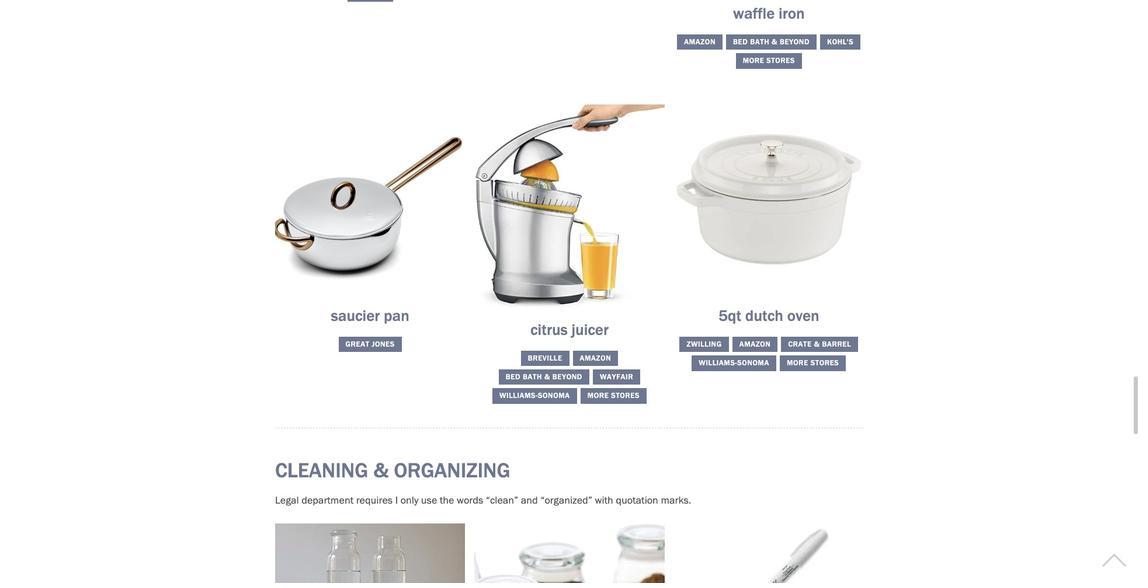 Task type: describe. For each thing, give the bounding box(es) containing it.
beyond for the right bed bath & beyond link
[[780, 38, 810, 46]]

"organized"
[[541, 494, 593, 507]]

more for more stores link to the middle
[[787, 359, 809, 368]]

iron
[[779, 4, 805, 23]]

oven
[[788, 306, 820, 326]]

1 vertical spatial bath
[[523, 373, 542, 382]]

organizing
[[394, 458, 510, 483]]

use
[[421, 494, 437, 507]]

saucier
[[331, 306, 380, 326]]

more stores for more stores link to the middle
[[787, 359, 839, 368]]

1 horizontal spatial williams-sonoma link
[[692, 356, 777, 371]]

great
[[346, 340, 370, 349]]

cleaning
[[275, 458, 368, 483]]

cleaning & organizing
[[275, 458, 510, 483]]

dutch
[[746, 306, 784, 326]]

waffle
[[733, 4, 775, 23]]

juicer
[[572, 320, 609, 340]]

5qt
[[719, 306, 742, 326]]

marks.
[[661, 494, 692, 507]]

1 vertical spatial bed bath & beyond link
[[499, 370, 590, 385]]

breville
[[528, 354, 562, 363]]

stores for more stores link to the middle
[[811, 359, 839, 368]]

pan
[[384, 306, 410, 326]]

1 horizontal spatial williams-sonoma
[[699, 359, 770, 368]]

citrus juicer
[[531, 320, 609, 340]]

wayfair link
[[593, 370, 641, 385]]

legal department requires i only use the words "clean" and "organized" with quotation marks.
[[275, 494, 692, 507]]

0 vertical spatial sonoma
[[738, 359, 770, 368]]

0 vertical spatial more stores link
[[736, 53, 802, 69]]

0 horizontal spatial williams-sonoma
[[500, 392, 570, 401]]

jones
[[372, 340, 395, 349]]

bed for the bottom bed bath & beyond link
[[506, 373, 521, 382]]

bed bath & beyond for the bottom bed bath & beyond link
[[506, 373, 583, 382]]

more for the bottommost more stores link
[[588, 392, 609, 401]]

amazon for 5qt dutch oven
[[740, 340, 771, 349]]

stores for the top more stores link
[[767, 56, 795, 65]]

bed bath & beyond for the right bed bath & beyond link
[[733, 38, 810, 46]]



Task type: vqa. For each thing, say whether or not it's contained in the screenshot.
one
no



Task type: locate. For each thing, give the bounding box(es) containing it.
0 horizontal spatial beyond
[[553, 373, 583, 382]]

bath down waffle
[[750, 38, 770, 46]]

0 horizontal spatial amazon
[[580, 354, 611, 363]]

1 vertical spatial more
[[787, 359, 809, 368]]

bed
[[733, 38, 748, 46], [506, 373, 521, 382]]

0 vertical spatial beyond
[[780, 38, 810, 46]]

1 horizontal spatial beyond
[[780, 38, 810, 46]]

zwilling link
[[680, 337, 729, 353]]

williams-sonoma link down breville link
[[493, 389, 577, 404]]

& up requires
[[374, 458, 389, 483]]

0 vertical spatial more
[[743, 56, 765, 65]]

0 vertical spatial bed bath & beyond
[[733, 38, 810, 46]]

2 vertical spatial more stores link
[[581, 389, 647, 404]]

2 horizontal spatial amazon link
[[733, 337, 778, 353]]

1 vertical spatial more stores
[[787, 359, 839, 368]]

waffle iron
[[733, 4, 805, 23]]

0 vertical spatial bed
[[733, 38, 748, 46]]

0 vertical spatial williams-
[[699, 359, 738, 368]]

1 horizontal spatial williams-
[[699, 359, 738, 368]]

1 horizontal spatial bath
[[750, 38, 770, 46]]

amazon link for citrus juicer
[[573, 351, 618, 367]]

stores down wayfair link
[[611, 392, 640, 401]]

0 horizontal spatial sonoma
[[538, 392, 570, 401]]

0 vertical spatial williams-sonoma link
[[692, 356, 777, 371]]

2 horizontal spatial amazon
[[740, 340, 771, 349]]

0 vertical spatial bath
[[750, 38, 770, 46]]

0 horizontal spatial bed bath & beyond
[[506, 373, 583, 382]]

saucier pan
[[331, 306, 410, 326]]

williams- down breville link
[[500, 392, 538, 401]]

1 vertical spatial williams-sonoma link
[[493, 389, 577, 404]]

1 horizontal spatial bed bath & beyond
[[733, 38, 810, 46]]

williams-sonoma down breville link
[[500, 392, 570, 401]]

0 vertical spatial more stores
[[743, 56, 795, 65]]

the
[[440, 494, 454, 507]]

0 horizontal spatial amazon link
[[573, 351, 618, 367]]

stores down iron
[[767, 56, 795, 65]]

zwilling
[[687, 340, 722, 349]]

requires
[[356, 494, 393, 507]]

stores
[[767, 56, 795, 65], [811, 359, 839, 368], [611, 392, 640, 401]]

1 vertical spatial beyond
[[553, 373, 583, 382]]

0 horizontal spatial williams-sonoma link
[[493, 389, 577, 404]]

2 horizontal spatial stores
[[811, 359, 839, 368]]

only
[[401, 494, 419, 507]]

0 vertical spatial bed bath & beyond link
[[726, 35, 817, 50]]

more stores link down wayfair link
[[581, 389, 647, 404]]

crate
[[789, 340, 812, 349]]

beyond for the bottom bed bath & beyond link
[[553, 373, 583, 382]]

bed bath & beyond down waffle iron
[[733, 38, 810, 46]]

stores down crate & barrel link
[[811, 359, 839, 368]]

1 horizontal spatial sonoma
[[738, 359, 770, 368]]

0 vertical spatial williams-sonoma
[[699, 359, 770, 368]]

more stores for the bottommost more stores link
[[588, 392, 640, 401]]

&
[[772, 38, 778, 46], [814, 340, 820, 349], [545, 373, 550, 382], [374, 458, 389, 483]]

1 vertical spatial stores
[[811, 359, 839, 368]]

williams-sonoma link down the zwilling link
[[692, 356, 777, 371]]

wayfair
[[600, 373, 634, 382]]

i
[[395, 494, 398, 507]]

more
[[743, 56, 765, 65], [787, 359, 809, 368], [588, 392, 609, 401]]

1 vertical spatial more stores link
[[780, 356, 846, 371]]

more stores down crate & barrel link
[[787, 359, 839, 368]]

amazon for citrus juicer
[[580, 354, 611, 363]]

great jones link
[[339, 337, 402, 353]]

williams- down the zwilling link
[[699, 359, 738, 368]]

None search field
[[55, 28, 1050, 64]]

citrus
[[531, 320, 568, 340]]

1 vertical spatial sonoma
[[538, 392, 570, 401]]

2 vertical spatial more
[[588, 392, 609, 401]]

bed bath & beyond
[[733, 38, 810, 46], [506, 373, 583, 382]]

more for the top more stores link
[[743, 56, 765, 65]]

0 horizontal spatial bed
[[506, 373, 521, 382]]

1 vertical spatial williams-
[[500, 392, 538, 401]]

1 horizontal spatial amazon
[[684, 38, 716, 46]]

2 horizontal spatial more
[[787, 359, 809, 368]]

beyond
[[780, 38, 810, 46], [553, 373, 583, 382]]

0 horizontal spatial williams-
[[500, 392, 538, 401]]

"clean"
[[486, 494, 519, 507]]

williams-sonoma
[[699, 359, 770, 368], [500, 392, 570, 401]]

department
[[302, 494, 354, 507]]

& down waffle iron
[[772, 38, 778, 46]]

beyond down breville link
[[553, 373, 583, 382]]

crate & barrel link
[[782, 337, 859, 353]]

1 horizontal spatial more
[[743, 56, 765, 65]]

bed bath & beyond link
[[726, 35, 817, 50], [499, 370, 590, 385]]

2 vertical spatial stores
[[611, 392, 640, 401]]

more stores link
[[736, 53, 802, 69], [780, 356, 846, 371], [581, 389, 647, 404]]

0 vertical spatial stores
[[767, 56, 795, 65]]

sonoma down dutch
[[738, 359, 770, 368]]

stores for the bottommost more stores link
[[611, 392, 640, 401]]

breville link
[[521, 351, 569, 367]]

amazon link for 5qt dutch oven
[[733, 337, 778, 353]]

and
[[521, 494, 538, 507]]

0 vertical spatial amazon
[[684, 38, 716, 46]]

more stores
[[743, 56, 795, 65], [787, 359, 839, 368], [588, 392, 640, 401]]

more down waffle
[[743, 56, 765, 65]]

bed for the right bed bath & beyond link
[[733, 38, 748, 46]]

1 horizontal spatial stores
[[767, 56, 795, 65]]

more stores down waffle iron
[[743, 56, 795, 65]]

bed bath & beyond link down waffle iron
[[726, 35, 817, 50]]

1 horizontal spatial amazon link
[[677, 35, 723, 50]]

williams-
[[699, 359, 738, 368], [500, 392, 538, 401]]

more stores for the top more stores link
[[743, 56, 795, 65]]

sonoma
[[738, 359, 770, 368], [538, 392, 570, 401]]

kohl's link
[[821, 35, 861, 50]]

more stores link down waffle iron
[[736, 53, 802, 69]]

0 horizontal spatial more
[[588, 392, 609, 401]]

beyond down iron
[[780, 38, 810, 46]]

kohl's
[[828, 38, 854, 46]]

words
[[457, 494, 483, 507]]

bed bath & beyond link down breville link
[[499, 370, 590, 385]]

sonoma down breville link
[[538, 392, 570, 401]]

williams-sonoma down the zwilling link
[[699, 359, 770, 368]]

1 horizontal spatial bed bath & beyond link
[[726, 35, 817, 50]]

1 vertical spatial bed
[[506, 373, 521, 382]]

legal
[[275, 494, 299, 507]]

more down wayfair link
[[588, 392, 609, 401]]

0 horizontal spatial bed bath & beyond link
[[499, 370, 590, 385]]

1 vertical spatial bed bath & beyond
[[506, 373, 583, 382]]

bed bath & beyond down breville link
[[506, 373, 583, 382]]

1 horizontal spatial bed
[[733, 38, 748, 46]]

bath
[[750, 38, 770, 46], [523, 373, 542, 382]]

with
[[595, 494, 613, 507]]

great jones
[[346, 340, 395, 349]]

1 vertical spatial amazon
[[740, 340, 771, 349]]

amazon
[[684, 38, 716, 46], [740, 340, 771, 349], [580, 354, 611, 363]]

more stores link down crate & barrel link
[[780, 356, 846, 371]]

bath down breville link
[[523, 373, 542, 382]]

5qt dutch oven
[[719, 306, 820, 326]]

barrel
[[822, 340, 852, 349]]

& right crate
[[814, 340, 820, 349]]

2 vertical spatial more stores
[[588, 392, 640, 401]]

& down breville link
[[545, 373, 550, 382]]

1 vertical spatial williams-sonoma
[[500, 392, 570, 401]]

more stores down wayfair link
[[588, 392, 640, 401]]

amazon link
[[677, 35, 723, 50], [733, 337, 778, 353], [573, 351, 618, 367]]

0 horizontal spatial bath
[[523, 373, 542, 382]]

more down crate
[[787, 359, 809, 368]]

0 horizontal spatial stores
[[611, 392, 640, 401]]

2 vertical spatial amazon
[[580, 354, 611, 363]]

williams-sonoma link
[[692, 356, 777, 371], [493, 389, 577, 404]]

quotation
[[616, 494, 659, 507]]

crate & barrel
[[789, 340, 852, 349]]



